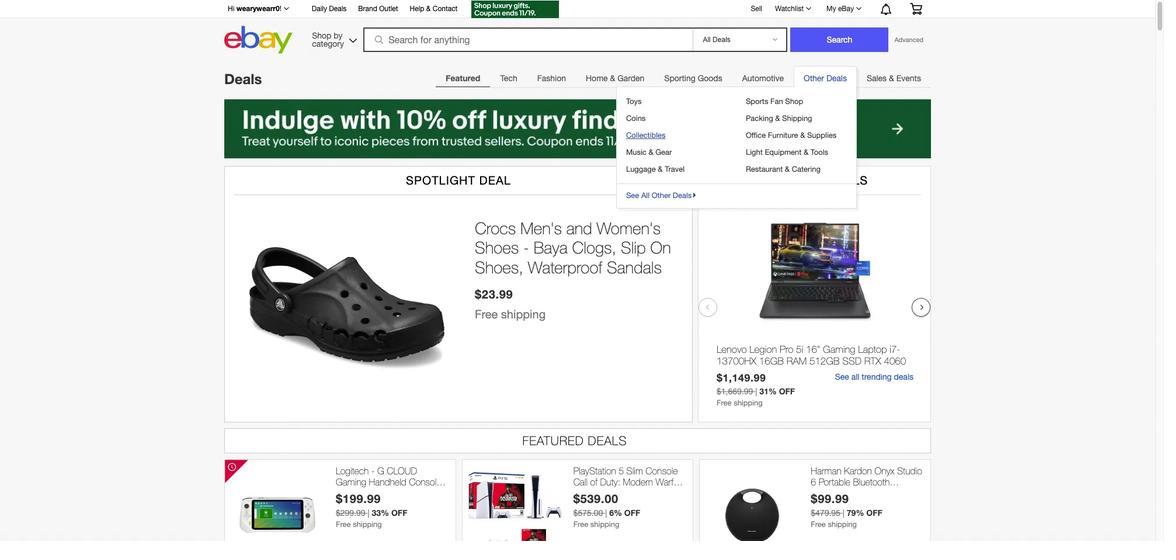 Task type: locate. For each thing, give the bounding box(es) containing it.
restaurant
[[746, 165, 783, 174]]

!
[[280, 5, 281, 13]]

handheld
[[369, 477, 406, 487]]

shipping down '6%'
[[591, 520, 620, 529]]

slip
[[621, 238, 646, 257]]

off inside $199.99 $299.99 | 33% off free shipping
[[391, 508, 407, 518]]

& right the sales
[[889, 74, 894, 83]]

logitech - g cloud gaming handheld console - white
[[336, 466, 447, 498]]

logitech - g cloud gaming handheld console - white link
[[336, 466, 450, 498]]

shipping for $539.00
[[591, 520, 620, 529]]

off for $99.99
[[867, 508, 883, 518]]

other deals menu
[[616, 66, 857, 209]]

rtx
[[865, 355, 881, 367]]

sales
[[867, 74, 887, 83]]

1 horizontal spatial playstation
[[619, 488, 662, 498]]

off inside $99.99 $479.95 | 79% off free shipping
[[867, 508, 883, 518]]

$99.99 $479.95 | 79% off free shipping
[[811, 491, 883, 529]]

| inside $199.99 $299.99 | 33% off free shipping
[[368, 508, 370, 518]]

| inside $1,669.99 | 31% off free shipping
[[756, 387, 757, 396]]

shipping down $1,669.99
[[734, 398, 763, 407]]

fashion
[[537, 74, 566, 83]]

other up sports fan shop "link"
[[804, 74, 824, 83]]

luggage & travel link
[[626, 161, 728, 178]]

supplies
[[807, 131, 837, 140]]

1 vertical spatial see
[[835, 372, 849, 382]]

help & contact link
[[410, 3, 458, 16]]

automotive
[[742, 74, 784, 83]]

onyx
[[875, 466, 895, 476]]

deals
[[894, 372, 914, 382]]

0 horizontal spatial gaming
[[336, 477, 366, 487]]

0 vertical spatial see
[[626, 191, 639, 200]]

1 vertical spatial console
[[409, 477, 441, 487]]

1 horizontal spatial see
[[835, 372, 849, 382]]

trending
[[761, 173, 825, 187]]

brand outlet link
[[358, 3, 398, 16]]

free down the $299.99 at left bottom
[[336, 520, 351, 529]]

light equipment & tools link
[[745, 144, 848, 161]]

& right the help
[[426, 5, 431, 13]]

1 horizontal spatial featured
[[523, 433, 584, 447]]

deals caret image
[[692, 191, 698, 200]]

collectibles link
[[626, 127, 728, 144]]

featured left tech
[[446, 73, 480, 83]]

free
[[475, 307, 498, 321], [717, 398, 732, 407], [336, 520, 351, 529], [574, 520, 588, 529], [811, 520, 826, 529]]

- left 'black'
[[846, 488, 849, 498]]

iii
[[574, 488, 578, 498]]

free down $575.00
[[574, 520, 588, 529]]

daily deals
[[312, 5, 347, 13]]

featured deals
[[523, 433, 627, 447]]

sports fan shop
[[746, 97, 803, 106]]

events
[[897, 74, 921, 83]]

featured for featured
[[446, 73, 480, 83]]

shop inside sports fan shop "link"
[[785, 97, 803, 106]]

shop
[[312, 31, 332, 40], [785, 97, 803, 106]]

off right "79%"
[[867, 508, 883, 518]]

luggage & travel
[[626, 165, 685, 174]]

deals
[[329, 5, 347, 13], [224, 71, 262, 87], [827, 74, 847, 83], [828, 173, 868, 187], [673, 191, 692, 200], [588, 433, 627, 447]]

| inside $539.00 $575.00 | 6% off free shipping
[[605, 508, 607, 518]]

31%
[[760, 386, 777, 396]]

1 horizontal spatial other
[[804, 74, 824, 83]]

shop inside shop by category
[[312, 31, 332, 40]]

music & gear link
[[626, 144, 728, 161]]

& for contact
[[426, 5, 431, 13]]

free down $1,669.99
[[717, 398, 732, 407]]

sports fan shop link
[[745, 93, 848, 110]]

0 vertical spatial playstation
[[574, 466, 616, 476]]

& right "home"
[[610, 74, 615, 83]]

packing
[[746, 114, 773, 123]]

toys link
[[626, 93, 728, 110]]

call
[[574, 477, 588, 487]]

other deals link
[[795, 67, 856, 90]]

shipping down the '33%' on the left bottom
[[353, 520, 382, 529]]

sporting
[[664, 74, 696, 83]]

ebay
[[838, 5, 854, 13]]

bluetooth
[[853, 477, 890, 487]]

1 vertical spatial playstation
[[619, 488, 662, 498]]

1 horizontal spatial console
[[646, 466, 678, 476]]

0 vertical spatial shop
[[312, 31, 332, 40]]

off inside $539.00 $575.00 | 6% off free shipping
[[624, 508, 641, 518]]

light
[[746, 148, 763, 157]]

1 horizontal spatial shop
[[785, 97, 803, 106]]

bundle
[[581, 488, 608, 498]]

1 vertical spatial gaming
[[336, 477, 366, 487]]

None submit
[[791, 27, 889, 52]]

studio
[[897, 466, 922, 476]]

see for see all other deals
[[626, 191, 639, 200]]

white
[[336, 488, 358, 498]]

duty:
[[600, 477, 621, 487]]

deals for featured deals
[[588, 433, 627, 447]]

1 vertical spatial shop
[[785, 97, 803, 106]]

off
[[779, 386, 795, 396], [391, 508, 407, 518], [624, 508, 641, 518], [867, 508, 883, 518]]

playstation
[[574, 466, 616, 476], [619, 488, 662, 498]]

shipping inside $539.00 $575.00 | 6% off free shipping
[[591, 520, 620, 529]]

advanced link
[[889, 28, 930, 51]]

& left travel at the right
[[658, 165, 663, 174]]

shipping
[[501, 307, 546, 321], [734, 398, 763, 407], [353, 520, 382, 529], [591, 520, 620, 529], [828, 520, 857, 529]]

free inside $1,669.99 | 31% off free shipping
[[717, 398, 732, 407]]

playstation down modern
[[619, 488, 662, 498]]

0 horizontal spatial see
[[626, 191, 639, 200]]

featured up call
[[523, 433, 584, 447]]

get the coupon image
[[472, 1, 559, 18]]

ssd
[[843, 355, 862, 367]]

off right '6%'
[[624, 508, 641, 518]]

0 vertical spatial gaming
[[823, 343, 856, 355]]

shop up the packing & shipping link
[[785, 97, 803, 106]]

hi wearywearr0 !
[[228, 4, 281, 13]]

1 vertical spatial featured
[[523, 433, 584, 447]]

0 horizontal spatial featured
[[446, 73, 480, 83]]

sales & events
[[867, 74, 921, 83]]

& for garden
[[610, 74, 615, 83]]

coins
[[626, 114, 646, 123]]

- inside crocs men's and women's shoes - baya clogs, slip on shoes, waterproof sandals
[[523, 238, 529, 257]]

gaming inside lenovo legion pro 5i 16" gaming laptop i7- 13700hx 16gb ram 512gb ssd rtx 4060
[[823, 343, 856, 355]]

& inside account navigation
[[426, 5, 431, 13]]

sell
[[751, 4, 762, 13]]

1 vertical spatial other
[[652, 191, 671, 200]]

512gb
[[810, 355, 840, 367]]

& down "light equipment & tools" at the right top of page
[[785, 165, 790, 174]]

console down cloud
[[409, 477, 441, 487]]

0 horizontal spatial shop
[[312, 31, 332, 40]]

79%
[[847, 508, 864, 518]]

indulge with 10% off luxury finds treat yourself iconic pieces from trusted sellers. coupon ends 11/19. image
[[224, 99, 931, 158]]

off right 31%
[[779, 386, 795, 396]]

0 horizontal spatial playstation
[[574, 466, 616, 476]]

console
[[646, 466, 678, 476], [409, 477, 441, 487]]

other right all
[[652, 191, 671, 200]]

free inside $539.00 $575.00 | 6% off free shipping
[[574, 520, 588, 529]]

collectibles
[[626, 131, 666, 140]]

featured inside menu bar
[[446, 73, 480, 83]]

shipping inside $99.99 $479.95 | 79% off free shipping
[[828, 520, 857, 529]]

free down $479.95
[[811, 520, 826, 529]]

fashion link
[[527, 67, 576, 90]]

& down fan
[[775, 114, 780, 123]]

off right the '33%' on the left bottom
[[391, 508, 407, 518]]

$575.00
[[574, 508, 603, 518]]

| left 31%
[[756, 387, 757, 396]]

- left baya
[[523, 238, 529, 257]]

free inside $199.99 $299.99 | 33% off free shipping
[[336, 520, 351, 529]]

legion
[[750, 343, 777, 355]]

| for $99.99
[[843, 508, 845, 518]]

& down shipping
[[800, 131, 805, 140]]

deals inside account navigation
[[329, 5, 347, 13]]

16"
[[806, 343, 820, 355]]

my ebay
[[827, 5, 854, 13]]

shop by category banner
[[221, 0, 931, 57]]

0 horizontal spatial console
[[409, 477, 441, 487]]

- inside harman kardon onyx studio 6 portable bluetooth speaker - black
[[846, 488, 849, 498]]

off for $539.00
[[624, 508, 641, 518]]

gaming down logitech
[[336, 477, 366, 487]]

playstation up of
[[574, 466, 616, 476]]

1 horizontal spatial gaming
[[823, 343, 856, 355]]

watchlist
[[775, 5, 804, 13]]

lenovo
[[717, 343, 747, 355]]

trending deals
[[761, 173, 868, 187]]

lenovo legion pro 5i 16" gaming laptop i7- 13700hx 16gb ram 512gb ssd rtx 4060 link
[[717, 343, 914, 370]]

shipping inside $199.99 $299.99 | 33% off free shipping
[[353, 520, 382, 529]]

shop left by
[[312, 31, 332, 40]]

| left '6%'
[[605, 508, 607, 518]]

0 horizontal spatial other
[[652, 191, 671, 200]]

gaming up ssd
[[823, 343, 856, 355]]

& left gear
[[649, 148, 654, 157]]

console up warfare
[[646, 466, 678, 476]]

- left g
[[371, 466, 375, 476]]

crocs men's and women's shoes - baya clogs, slip on shoes, waterproof sandals
[[475, 218, 671, 277]]

automotive link
[[732, 67, 794, 90]]

| inside $99.99 $479.95 | 79% off free shipping
[[843, 508, 845, 518]]

free inside $99.99 $479.95 | 79% off free shipping
[[811, 520, 826, 529]]

gear
[[656, 148, 672, 157]]

0 vertical spatial console
[[646, 466, 678, 476]]

see inside see all other deals link
[[626, 191, 639, 200]]

cloud
[[387, 466, 417, 476]]

| left "79%"
[[843, 508, 845, 518]]

shipping down "79%"
[[828, 520, 857, 529]]

waterproof
[[528, 258, 602, 277]]

free for $539.00
[[574, 520, 588, 529]]

0 vertical spatial featured
[[446, 73, 480, 83]]

i7-
[[890, 343, 901, 355]]

| left the '33%' on the left bottom
[[368, 508, 370, 518]]

see all trending deals link
[[835, 372, 914, 382]]

all
[[852, 372, 860, 382]]

& inside "link"
[[649, 148, 654, 157]]

office
[[746, 131, 766, 140]]



Task type: describe. For each thing, give the bounding box(es) containing it.
deals for daily deals
[[329, 5, 347, 13]]

sporting goods link
[[655, 67, 732, 90]]

women's
[[597, 218, 661, 238]]

goods
[[698, 74, 723, 83]]

deal
[[479, 173, 511, 187]]

ram
[[787, 355, 807, 367]]

0 vertical spatial other
[[804, 74, 824, 83]]

black
[[852, 488, 873, 498]]

shipping for $199.99
[[353, 520, 382, 529]]

on
[[651, 238, 671, 257]]

featured tab list
[[436, 66, 931, 209]]

shipping down $23.99
[[501, 307, 546, 321]]

catering
[[792, 165, 821, 174]]

featured for featured deals
[[523, 433, 584, 447]]

lenovo legion pro 5i 16" gaming laptop i7- 13700hx 16gb ram 512gb ssd rtx 4060
[[717, 343, 906, 367]]

$1,149.99
[[717, 372, 766, 384]]

crocs
[[475, 218, 516, 238]]

daily deals link
[[312, 3, 347, 16]]

& for gear
[[649, 148, 654, 157]]

featured menu bar
[[436, 66, 931, 209]]

deals for trending deals
[[828, 173, 868, 187]]

music & gear
[[626, 148, 672, 157]]

fan
[[771, 97, 783, 106]]

travel
[[665, 165, 685, 174]]

wearywearr0
[[236, 4, 280, 13]]

contact
[[433, 5, 458, 13]]

console inside logitech - g cloud gaming handheld console - white
[[409, 477, 441, 487]]

harman kardon onyx studio 6 portable bluetooth speaker - black
[[811, 466, 922, 498]]

advanced
[[895, 36, 924, 43]]

shipping inside $1,669.99 | 31% off free shipping
[[734, 398, 763, 407]]

all
[[641, 191, 650, 200]]

shoes,
[[475, 258, 523, 277]]

& for shipping
[[775, 114, 780, 123]]

packing & shipping link
[[745, 110, 848, 127]]

free for $199.99
[[336, 520, 351, 529]]

gaming inside logitech - g cloud gaming handheld console - white
[[336, 477, 366, 487]]

sports
[[746, 97, 769, 106]]

off inside $1,669.99 | 31% off free shipping
[[779, 386, 795, 396]]

modern
[[623, 477, 653, 487]]

deals for other deals
[[827, 74, 847, 83]]

home & garden link
[[576, 67, 655, 90]]

of
[[590, 477, 598, 487]]

toys
[[626, 97, 642, 106]]

free for $99.99
[[811, 520, 826, 529]]

sell link
[[746, 4, 768, 13]]

free down $23.99
[[475, 307, 498, 321]]

tools
[[811, 148, 828, 157]]

$539.00
[[574, 491, 619, 505]]

light equipment & tools
[[746, 148, 828, 157]]

$299.99
[[336, 508, 366, 518]]

none submit inside 'shop by category' banner
[[791, 27, 889, 52]]

| for $539.00
[[605, 508, 607, 518]]

coins link
[[626, 110, 728, 127]]

pro
[[780, 343, 794, 355]]

my
[[827, 5, 836, 13]]

see for see all trending deals
[[835, 372, 849, 382]]

$479.95
[[811, 508, 841, 518]]

luggage
[[626, 165, 656, 174]]

shipping
[[782, 114, 812, 123]]

help & contact
[[410, 5, 458, 13]]

see all other deals link
[[617, 183, 856, 204]]

brand outlet
[[358, 5, 398, 13]]

Search for anything text field
[[365, 29, 691, 51]]

$1,669.99 | 31% off free shipping
[[717, 386, 795, 407]]

category
[[312, 39, 344, 48]]

kardon
[[844, 466, 872, 476]]

& for catering
[[785, 165, 790, 174]]

$539.00 $575.00 | 6% off free shipping
[[574, 491, 641, 529]]

shop by category button
[[307, 26, 359, 51]]

shipping for $99.99
[[828, 520, 857, 529]]

& left tools
[[804, 148, 809, 157]]

off for $199.99
[[391, 508, 407, 518]]

& for events
[[889, 74, 894, 83]]

6%
[[609, 508, 622, 518]]

men's
[[521, 218, 562, 238]]

5i
[[796, 343, 804, 355]]

- right handheld
[[444, 477, 447, 487]]

other deals
[[804, 74, 847, 83]]

& for travel
[[658, 165, 663, 174]]

furniture
[[768, 131, 798, 140]]

crocs men's and women's shoes - baya clogs, slip on shoes, waterproof sandals link
[[475, 218, 681, 277]]

outlet
[[379, 5, 398, 13]]

sales & events link
[[857, 67, 931, 90]]

by
[[334, 31, 343, 40]]

watchlist link
[[769, 2, 817, 16]]

your shopping cart image
[[910, 3, 923, 15]]

packing & shipping
[[746, 114, 812, 123]]

account navigation
[[221, 0, 931, 20]]

office furniture & supplies
[[746, 131, 837, 140]]

portable
[[819, 477, 851, 487]]

g
[[377, 466, 384, 476]]

and
[[567, 218, 592, 238]]

hi
[[228, 5, 234, 13]]

see all trending deals
[[835, 372, 914, 382]]

restaurant & catering
[[746, 165, 821, 174]]

console inside the "playstation 5 slim console call of duty: modern warfare iii bundle + playstation"
[[646, 466, 678, 476]]

slim
[[627, 466, 643, 476]]

$23.99
[[475, 287, 513, 301]]

sporting goods
[[664, 74, 723, 83]]

trending
[[862, 372, 892, 382]]

$1,669.99
[[717, 387, 753, 396]]

see all other deals
[[626, 191, 692, 200]]

| for $199.99
[[368, 508, 370, 518]]

laptop
[[858, 343, 887, 355]]

restaurant & catering link
[[745, 161, 848, 178]]



Task type: vqa. For each thing, say whether or not it's contained in the screenshot.
the bottommost "Base"
no



